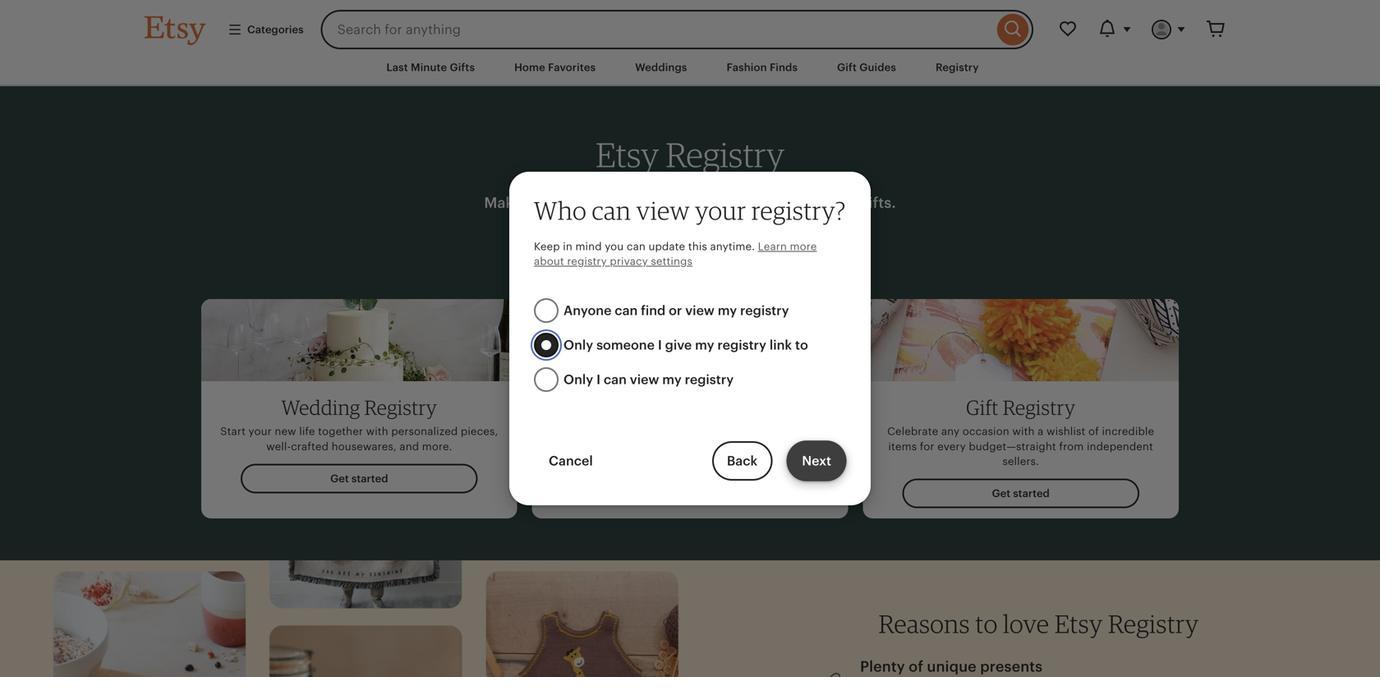 Task type: vqa. For each thing, say whether or not it's contained in the screenshot.
|
no



Task type: locate. For each thing, give the bounding box(es) containing it.
the up the cuddliest
[[686, 425, 703, 438]]

keep
[[534, 240, 560, 253]]

0 horizontal spatial your
[[249, 425, 272, 438]]

your
[[695, 195, 746, 225], [249, 425, 272, 438], [598, 425, 621, 438]]

can down someone at left
[[604, 372, 627, 387]]

only up welcome
[[564, 372, 593, 387]]

menu bar
[[115, 49, 1265, 86]]

love
[[1003, 608, 1050, 639]]

0 vertical spatial the
[[686, 425, 703, 438]]

items up next button
[[805, 425, 834, 438]]

this
[[688, 240, 707, 253]]

wedding registry start your new life together with personalized pieces, well-crafted housewares, and more.
[[220, 395, 498, 453]]

every right 'make'
[[526, 194, 566, 211]]

1 horizontal spatial every
[[938, 440, 966, 453]]

0 horizontal spatial etsy
[[596, 134, 659, 175]]

anyone can find or view my registry
[[564, 303, 789, 318]]

update
[[649, 240, 685, 253]]

0 horizontal spatial my
[[663, 372, 682, 387]]

unique
[[927, 658, 977, 675]]

with up housewares,
[[366, 425, 388, 438]]

i
[[658, 338, 662, 353], [597, 372, 601, 387]]

registry
[[567, 255, 607, 268], [740, 303, 789, 318], [718, 338, 767, 353], [685, 372, 734, 387]]

1 horizontal spatial and
[[598, 440, 618, 453]]

2 vertical spatial to
[[976, 608, 998, 639]]

0 horizontal spatial items
[[805, 425, 834, 438]]

and down personalized
[[400, 440, 419, 453]]

2 horizontal spatial my
[[718, 303, 737, 318]]

1 horizontal spatial items
[[889, 440, 917, 453]]

make
[[484, 194, 522, 211]]

new
[[275, 425, 296, 438]]

0 vertical spatial to
[[795, 338, 808, 353]]

items inside gift registry celebrate any occasion with a wishlist of incredible items for every budget—straight from independent sellers.
[[889, 440, 917, 453]]

0 vertical spatial i
[[658, 338, 662, 353]]

every
[[526, 194, 566, 211], [938, 440, 966, 453]]

0 horizontal spatial i
[[597, 372, 601, 387]]

items
[[805, 425, 834, 438], [889, 440, 917, 453]]

only
[[564, 338, 593, 353], [564, 372, 593, 387]]

1 horizontal spatial to
[[795, 338, 808, 353]]

registry inside wedding registry start your new life together with personalized pieces, well-crafted housewares, and more.
[[364, 395, 437, 420]]

next button
[[787, 441, 846, 481]]

in
[[563, 240, 573, 253]]

wedding
[[281, 395, 360, 420]]

with inside gift registry celebrate any occasion with a wishlist of incredible items for every budget—straight from independent sellers.
[[1013, 425, 1035, 438]]

meaningful
[[644, 194, 725, 211]]

1 vertical spatial the
[[621, 440, 638, 453]]

plenty of unique presents
[[860, 658, 1043, 675]]

to inside welcome your little one to the world with custom items and the cutest, cuddliest creations.
[[672, 425, 683, 438]]

view
[[637, 195, 690, 225], [685, 303, 715, 318], [630, 372, 659, 387]]

your up anytime.
[[695, 195, 746, 225]]

and
[[400, 440, 419, 453], [598, 440, 618, 453]]

2 horizontal spatial to
[[976, 608, 998, 639]]

etsy
[[596, 134, 659, 175], [1055, 608, 1103, 639]]

my right the give
[[695, 338, 715, 353]]

i down someone at left
[[597, 372, 601, 387]]

i left the give
[[658, 338, 662, 353]]

every inside gift registry celebrate any occasion with a wishlist of incredible items for every budget—straight from independent sellers.
[[938, 440, 966, 453]]

etsy up milestone
[[596, 134, 659, 175]]

pieces,
[[461, 425, 498, 438]]

life
[[299, 425, 315, 438]]

your up the well-
[[249, 425, 272, 438]]

world
[[706, 425, 735, 438]]

with inside wedding registry start your new life together with personalized pieces, well-crafted housewares, and more.
[[366, 425, 388, 438]]

with
[[729, 194, 760, 211], [366, 425, 388, 438], [738, 425, 761, 438], [1013, 425, 1035, 438]]

of right plenty
[[909, 658, 924, 675]]

0 horizontal spatial every
[[526, 194, 566, 211]]

the down little
[[621, 440, 638, 453]]

0 vertical spatial items
[[805, 425, 834, 438]]

1 horizontal spatial my
[[695, 338, 715, 353]]

1 vertical spatial my
[[695, 338, 715, 353]]

learn more about registry privacy settings link
[[534, 240, 817, 268]]

my right or
[[718, 303, 737, 318]]

only someone i give my registry link to
[[564, 338, 808, 353]]

view down someone at left
[[630, 372, 659, 387]]

give
[[665, 338, 692, 353]]

registry inside gift registry celebrate any occasion with a wishlist of incredible items for every budget—straight from independent sellers.
[[1003, 395, 1076, 420]]

1 vertical spatial to
[[672, 425, 683, 438]]

1 vertical spatial only
[[564, 372, 593, 387]]

0 vertical spatial every
[[526, 194, 566, 211]]

registry for etsy
[[666, 134, 785, 175]]

to right one
[[672, 425, 683, 438]]

your left little
[[598, 425, 621, 438]]

and left cutest,
[[598, 440, 618, 453]]

2 only from the top
[[564, 372, 593, 387]]

housewares,
[[332, 440, 397, 453]]

1 horizontal spatial of
[[1089, 425, 1099, 438]]

back
[[727, 454, 758, 469]]

1 horizontal spatial your
[[598, 425, 621, 438]]

1 horizontal spatial etsy
[[1055, 608, 1103, 639]]

only down "anyone"
[[564, 338, 593, 353]]

custom
[[764, 425, 803, 438]]

None search field
[[321, 10, 1034, 49]]

who
[[534, 195, 587, 225]]

0 horizontal spatial of
[[909, 658, 924, 675]]

2 horizontal spatial your
[[695, 195, 746, 225]]

mind
[[576, 240, 602, 253]]

my down the give
[[663, 372, 682, 387]]

link
[[770, 338, 792, 353]]

extra-
[[763, 194, 805, 211]]

of inside gift registry celebrate any occasion with a wishlist of incredible items for every budget—straight from independent sellers.
[[1089, 425, 1099, 438]]

items down celebrate
[[889, 440, 917, 453]]

with inside welcome your little one to the world with custom items and the cutest, cuddliest creations.
[[738, 425, 761, 438]]

your for view
[[695, 195, 746, 225]]

2 vertical spatial my
[[663, 372, 682, 387]]

crafted
[[291, 440, 329, 453]]

0 vertical spatial only
[[564, 338, 593, 353]]

your inside dialog
[[695, 195, 746, 225]]

1 vertical spatial items
[[889, 440, 917, 453]]

0 horizontal spatial to
[[672, 425, 683, 438]]

with up creations.
[[738, 425, 761, 438]]

1 and from the left
[[400, 440, 419, 453]]

cancel button
[[534, 441, 608, 481]]

occasion
[[963, 425, 1010, 438]]

registry down only someone i give my registry link to
[[685, 372, 734, 387]]

wishlist
[[1047, 425, 1086, 438]]

find
[[641, 303, 666, 318]]

or
[[669, 303, 682, 318]]

with left 'a'
[[1013, 425, 1035, 438]]

2 and from the left
[[598, 440, 618, 453]]

to left love
[[976, 608, 998, 639]]

etsy right love
[[1055, 608, 1103, 639]]

to right the link
[[795, 338, 808, 353]]

0 horizontal spatial and
[[400, 440, 419, 453]]

gift
[[966, 395, 999, 420]]

the
[[686, 425, 703, 438], [621, 440, 638, 453]]

0 vertical spatial etsy
[[596, 134, 659, 175]]

1 only from the top
[[564, 338, 593, 353]]

to
[[795, 338, 808, 353], [672, 425, 683, 438], [976, 608, 998, 639]]

banner
[[115, 0, 1265, 49]]

and inside wedding registry start your new life together with personalized pieces, well-crafted housewares, and more.
[[400, 440, 419, 453]]

1 vertical spatial every
[[938, 440, 966, 453]]

0 vertical spatial of
[[1089, 425, 1099, 438]]

gift registry celebrate any occasion with a wishlist of incredible items for every budget—straight from independent sellers.
[[888, 395, 1155, 468]]

my for give
[[695, 338, 715, 353]]

your inside wedding registry start your new life together with personalized pieces, well-crafted housewares, and more.
[[249, 425, 272, 438]]

more.
[[422, 440, 452, 453]]

cancel
[[549, 454, 593, 469]]

registry
[[666, 134, 785, 175], [364, 395, 437, 420], [1003, 395, 1076, 420], [1108, 608, 1199, 639]]

every down any
[[938, 440, 966, 453]]

my for view
[[663, 372, 682, 387]]

view up update
[[637, 195, 690, 225]]

of
[[1089, 425, 1099, 438], [909, 658, 924, 675]]

view right or
[[685, 303, 715, 318]]

only for only someone i give my registry link to
[[564, 338, 593, 353]]

my
[[718, 303, 737, 318], [695, 338, 715, 353], [663, 372, 682, 387]]

registry down mind at the top left of page
[[567, 255, 607, 268]]

start
[[220, 425, 246, 438]]

only i can view my registry
[[564, 372, 734, 387]]

welcome
[[546, 425, 595, 438]]

of right wishlist
[[1089, 425, 1099, 438]]

can
[[592, 195, 631, 225], [627, 240, 646, 253], [615, 303, 638, 318], [604, 372, 627, 387]]

1 vertical spatial of
[[909, 658, 924, 675]]

settings
[[651, 255, 693, 268]]



Task type: describe. For each thing, give the bounding box(es) containing it.
1 vertical spatial view
[[685, 303, 715, 318]]

independent
[[1087, 440, 1154, 453]]

0 vertical spatial my
[[718, 303, 737, 318]]

reasons
[[879, 608, 970, 639]]

anytime.
[[710, 240, 755, 253]]

1 horizontal spatial i
[[658, 338, 662, 353]]

privacy
[[610, 255, 648, 268]]

cutest,
[[640, 440, 676, 453]]

1 vertical spatial etsy
[[1055, 608, 1103, 639]]

any
[[942, 425, 960, 438]]

can up privacy
[[627, 240, 646, 253]]

make every milestone meaningful with extra-special gifts.
[[484, 194, 896, 211]]

your inside welcome your little one to the world with custom items and the cutest, cuddliest creations.
[[598, 425, 621, 438]]

well-
[[266, 440, 291, 453]]

budget—straight
[[969, 440, 1057, 453]]

registry for wedding
[[364, 395, 437, 420]]

learn more about registry privacy settings
[[534, 240, 817, 268]]

more
[[790, 240, 817, 253]]

who can view your registry?
[[534, 195, 846, 225]]

cuddliest
[[679, 440, 728, 453]]

your for start
[[249, 425, 272, 438]]

together
[[318, 425, 363, 438]]

plenty
[[860, 658, 905, 675]]

for
[[920, 440, 935, 453]]

1 horizontal spatial the
[[686, 425, 703, 438]]

registry left the link
[[718, 338, 767, 353]]

little
[[624, 425, 647, 438]]

from
[[1059, 440, 1084, 453]]

0 horizontal spatial the
[[621, 440, 638, 453]]

to inside who can view your registry? dialog
[[795, 338, 808, 353]]

registry?
[[752, 195, 846, 225]]

and inside welcome your little one to the world with custom items and the cutest, cuddliest creations.
[[598, 440, 618, 453]]

anyone
[[564, 303, 612, 318]]

about
[[534, 255, 564, 268]]

etsy registry
[[596, 134, 785, 175]]

can up you
[[592, 195, 631, 225]]

can left the find on the top of the page
[[615, 303, 638, 318]]

sellers.
[[1003, 455, 1039, 468]]

someone
[[597, 338, 655, 353]]

items inside welcome your little one to the world with custom items and the cutest, cuddliest creations.
[[805, 425, 834, 438]]

special
[[805, 194, 856, 211]]

gifts.
[[860, 194, 896, 211]]

reasons to love etsy registry
[[879, 608, 1199, 639]]

only for only i can view my registry
[[564, 372, 593, 387]]

back button
[[712, 441, 773, 481]]

one
[[650, 425, 670, 438]]

celebrate
[[888, 425, 939, 438]]

registry inside learn more about registry privacy settings
[[567, 255, 607, 268]]

personalized
[[391, 425, 458, 438]]

registry up the link
[[740, 303, 789, 318]]

0 vertical spatial view
[[637, 195, 690, 225]]

learn
[[758, 240, 787, 253]]

keep in mind you can update this anytime.
[[534, 240, 758, 253]]

milestone
[[569, 194, 640, 211]]

incredible
[[1102, 425, 1155, 438]]

with left extra-
[[729, 194, 760, 211]]

next
[[802, 454, 832, 469]]

a
[[1038, 425, 1044, 438]]

you
[[605, 240, 624, 253]]

2 vertical spatial view
[[630, 372, 659, 387]]

presents
[[980, 658, 1043, 675]]

1 vertical spatial i
[[597, 372, 601, 387]]

who can view your registry? dialog
[[0, 0, 1380, 677]]

registry for gift
[[1003, 395, 1076, 420]]

welcome your little one to the world with custom items and the cutest, cuddliest creations.
[[546, 425, 834, 453]]

creations.
[[731, 440, 782, 453]]



